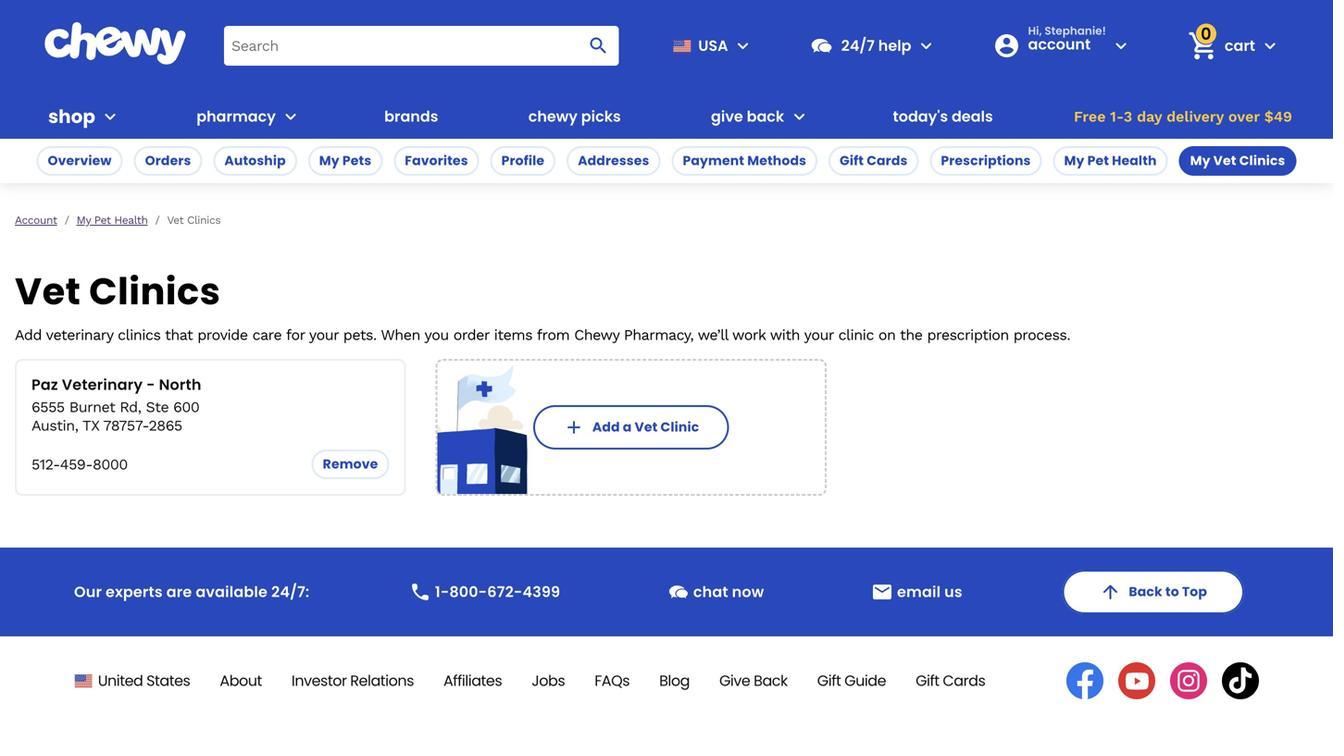 Task type: vqa. For each thing, say whether or not it's contained in the screenshot.
New customer offer. Free $20 eGift card with $49+ order* Shop now. IMAGE
no



Task type: locate. For each thing, give the bounding box(es) containing it.
us
[[944, 582, 963, 603]]

my pet health down 3
[[1064, 152, 1157, 170]]

give right the blog
[[719, 671, 750, 692]]

512-459-8000
[[31, 456, 128, 474]]

give for the topmost give back link
[[711, 106, 743, 127]]

account menu image
[[1110, 34, 1132, 57]]

give back link up the payment methods
[[704, 94, 784, 139]]

add left veterinary
[[15, 326, 42, 344]]

brands
[[384, 106, 438, 127]]

gift left guide
[[817, 671, 841, 692]]

hi, stephanie! account
[[1028, 23, 1106, 55]]

chewy right from
[[574, 326, 619, 344]]

1 vertical spatial back
[[1129, 583, 1163, 601]]

vet clinics
[[167, 214, 221, 227]]

1 vertical spatial give
[[719, 671, 750, 692]]

gift cards right guide
[[916, 671, 985, 692]]

0 vertical spatial give
[[711, 106, 743, 127]]

overview link
[[37, 146, 123, 176]]

veterinary
[[46, 326, 113, 344]]

1 vertical spatial add
[[592, 418, 620, 437]]

back left gift guide
[[754, 671, 788, 692]]

your
[[309, 326, 339, 344], [804, 326, 834, 344]]

4399
[[523, 582, 560, 603]]

process.
[[1014, 326, 1070, 344]]

pet
[[1087, 152, 1109, 170], [94, 214, 111, 227]]

0 vertical spatial give back link
[[704, 94, 784, 139]]

give up payment
[[711, 106, 743, 127]]

investor
[[292, 671, 347, 692]]

1 vertical spatial cards
[[943, 671, 985, 692]]

Search text field
[[224, 26, 619, 66]]

for
[[286, 326, 305, 344]]

add left a
[[592, 418, 620, 437]]

menu image inside shop popup button
[[99, 106, 121, 128]]

chewy inside "site" "banner"
[[528, 106, 578, 127]]

clinics inside the vet clinics add veterinary clinics that provide care for your pets. when you order items from chewy pharmacy, we'll work with your clinic on the prescription process.
[[89, 266, 221, 318]]

1 horizontal spatial add
[[592, 418, 620, 437]]

day
[[1137, 108, 1162, 125]]

back to top
[[1129, 583, 1207, 601]]

0 vertical spatial chewy
[[528, 106, 578, 127]]

ste
[[146, 399, 169, 416]]

gift cards down the today's
[[840, 152, 908, 170]]

chewy inside the vet clinics add veterinary clinics that provide care for your pets. when you order items from chewy pharmacy, we'll work with your clinic on the prescription process.
[[574, 326, 619, 344]]

payment methods
[[683, 152, 806, 170]]

1 vertical spatial my pet health link
[[76, 213, 148, 227]]

0 horizontal spatial my pet health
[[76, 214, 148, 227]]

0 vertical spatial gift cards
[[840, 152, 908, 170]]

1-800-672-4399 link
[[402, 574, 568, 611]]

favorites link
[[394, 146, 479, 176]]

1 horizontal spatial my pet health link
[[1053, 146, 1168, 176]]

back inside "site" "banner"
[[747, 106, 784, 127]]

0 vertical spatial give back
[[711, 106, 784, 127]]

gift right guide
[[916, 671, 939, 692]]

1 vertical spatial clinics
[[187, 214, 221, 227]]

add inside button
[[592, 418, 620, 437]]

1 vertical spatial pet
[[94, 214, 111, 227]]

1 horizontal spatial 1-
[[1110, 108, 1124, 125]]

clinics
[[118, 326, 161, 344]]

prescriptions
[[941, 152, 1031, 170]]

clinics inside subnav element
[[1239, 152, 1285, 170]]

gift cards inside subnav element
[[840, 152, 908, 170]]

autoship
[[224, 152, 286, 170]]

pets.
[[343, 326, 377, 344]]

672-
[[487, 582, 523, 603]]

0 horizontal spatial menu image
[[99, 106, 121, 128]]

account link
[[15, 213, 57, 227]]

0 vertical spatial health
[[1112, 152, 1157, 170]]

back
[[747, 106, 784, 127], [1129, 583, 1163, 601], [754, 671, 788, 692]]

24/7
[[841, 35, 875, 56]]

back left to
[[1129, 583, 1163, 601]]

cards down "us"
[[943, 671, 985, 692]]

1 vertical spatial give back
[[719, 671, 788, 692]]

3
[[1124, 108, 1132, 125]]

0 vertical spatial my pet health link
[[1053, 146, 1168, 176]]

1 vertical spatial gift cards
[[916, 671, 985, 692]]

paz
[[31, 375, 58, 395]]

my right account "link"
[[76, 214, 91, 227]]

your right for at the left top of page
[[309, 326, 339, 344]]

1 vertical spatial my pet health
[[76, 214, 148, 227]]

usa button
[[665, 23, 754, 68]]

1- left 672-
[[435, 582, 449, 603]]

over
[[1228, 108, 1260, 125]]

burnet
[[69, 399, 115, 416]]

clinics for vet clinics add veterinary clinics that provide care for your pets. when you order items from chewy pharmacy, we'll work with your clinic on the prescription process.
[[89, 266, 221, 318]]

chewy picks link
[[521, 94, 628, 139]]

0 vertical spatial clinics
[[1239, 152, 1285, 170]]

0 horizontal spatial health
[[114, 214, 148, 227]]

my pet health
[[1064, 152, 1157, 170], [76, 214, 148, 227]]

health down 3
[[1112, 152, 1157, 170]]

now
[[732, 582, 764, 603]]

my pet health link down overview "link"
[[76, 213, 148, 227]]

1- right free at the right
[[1110, 108, 1124, 125]]

1 horizontal spatial menu image
[[732, 34, 754, 57]]

back for bottommost give back link
[[754, 671, 788, 692]]

clinics down orders link
[[187, 214, 221, 227]]

gift cards link down the today's
[[829, 146, 919, 176]]

0 vertical spatial 1-
[[1110, 108, 1124, 125]]

back left the "give back menu" image
[[747, 106, 784, 127]]

cards inside gift cards link
[[867, 152, 908, 170]]

vet inside subnav element
[[1213, 152, 1237, 170]]

512-
[[31, 456, 60, 474]]

cards down the today's
[[867, 152, 908, 170]]

deals
[[952, 106, 993, 127]]

pet down overview "link"
[[94, 214, 111, 227]]

0 vertical spatial my pet health
[[1064, 152, 1157, 170]]

pet down free at the right
[[1087, 152, 1109, 170]]

chewy left picks
[[528, 106, 578, 127]]

care
[[252, 326, 282, 344]]

your right with
[[804, 326, 834, 344]]

1- inside button
[[1110, 108, 1124, 125]]

0 vertical spatial pet
[[1087, 152, 1109, 170]]

give back up the payment methods
[[711, 106, 784, 127]]

2 vertical spatial clinics
[[89, 266, 221, 318]]

vet inside button
[[635, 418, 658, 437]]

rd,
[[120, 399, 141, 416]]

faqs
[[595, 671, 630, 692]]

1 vertical spatial chewy
[[574, 326, 619, 344]]

give back link right blog link on the bottom
[[719, 671, 788, 692]]

0 horizontal spatial gift cards
[[840, 152, 908, 170]]

0 horizontal spatial your
[[309, 326, 339, 344]]

chewy support image
[[667, 581, 690, 604]]

1 vertical spatial 1-
[[435, 582, 449, 603]]

gift for the gift guide link
[[817, 671, 841, 692]]

my pet health link
[[1053, 146, 1168, 176], [76, 213, 148, 227]]

6555
[[31, 399, 65, 416]]

payment
[[683, 152, 744, 170]]

0 horizontal spatial 1-
[[435, 582, 449, 603]]

site banner
[[0, 0, 1333, 139]]

cart menu image
[[1259, 34, 1281, 57]]

delivery
[[1167, 108, 1224, 125]]

vet inside the vet clinics add veterinary clinics that provide care for your pets. when you order items from chewy pharmacy, we'll work with your clinic on the prescription process.
[[15, 266, 81, 318]]

clinics up clinics
[[89, 266, 221, 318]]

remove button
[[312, 450, 389, 480]]

my pet health down overview "link"
[[76, 214, 148, 227]]

give back inside "site" "banner"
[[711, 106, 784, 127]]

0 vertical spatial cards
[[867, 152, 908, 170]]

vet up veterinary
[[15, 266, 81, 318]]

Product search field
[[224, 26, 619, 66]]

give inside "site" "banner"
[[711, 106, 743, 127]]

add
[[15, 326, 42, 344], [592, 418, 620, 437]]

1 vertical spatial health
[[114, 214, 148, 227]]

give back menu image
[[788, 106, 810, 128]]

my pet health link down 3
[[1053, 146, 1168, 176]]

0 horizontal spatial cards
[[867, 152, 908, 170]]

1 horizontal spatial gift cards
[[916, 671, 985, 692]]

give
[[711, 106, 743, 127], [719, 671, 750, 692]]

menu image right shop
[[99, 106, 121, 128]]

faqs link
[[595, 671, 630, 692]]

my pets link
[[308, 146, 383, 176]]

vet right a
[[635, 418, 658, 437]]

0 vertical spatial menu image
[[732, 34, 754, 57]]

work
[[732, 326, 766, 344]]

menu image inside usa popup button
[[732, 34, 754, 57]]

0 vertical spatial add
[[15, 326, 42, 344]]

facebook image
[[1067, 663, 1104, 700]]

pharmacy menu image
[[279, 106, 302, 128]]

clinics down $49
[[1239, 152, 1285, 170]]

to
[[1165, 583, 1179, 601]]

investor relations link
[[292, 671, 414, 692]]

states
[[146, 671, 190, 692]]

addresses
[[578, 152, 649, 170]]

0 horizontal spatial add
[[15, 326, 42, 344]]

stephanie!
[[1045, 23, 1106, 38]]

clinics
[[1239, 152, 1285, 170], [187, 214, 221, 227], [89, 266, 221, 318]]

0 vertical spatial back
[[747, 106, 784, 127]]

1 horizontal spatial health
[[1112, 152, 1157, 170]]

items image
[[1186, 30, 1219, 62]]

united states
[[98, 671, 190, 692]]

menu image
[[732, 34, 754, 57], [99, 106, 121, 128]]

chewy
[[528, 106, 578, 127], [574, 326, 619, 344]]

give back right blog link on the bottom
[[719, 671, 788, 692]]

jobs
[[532, 671, 565, 692]]

my pets
[[319, 152, 372, 170]]

gift for bottommost gift cards link
[[916, 671, 939, 692]]

gift right methods at right top
[[840, 152, 864, 170]]

health left vet clinics
[[114, 214, 148, 227]]

1 horizontal spatial pet
[[1087, 152, 1109, 170]]

chewy support image
[[810, 34, 834, 58]]

experts
[[106, 582, 163, 603]]

1 horizontal spatial my pet health
[[1064, 152, 1157, 170]]

united
[[98, 671, 143, 692]]

today's deals
[[893, 106, 993, 127]]

methods
[[747, 152, 806, 170]]

1 vertical spatial menu image
[[99, 106, 121, 128]]

600
[[173, 399, 199, 416]]

-
[[146, 375, 155, 395]]

gift cards link right guide
[[916, 671, 985, 692]]

health
[[1112, 152, 1157, 170], [114, 214, 148, 227]]

2 vertical spatial back
[[754, 671, 788, 692]]

help menu image
[[915, 34, 937, 57]]

gift inside subnav element
[[840, 152, 864, 170]]

menu image right usa
[[732, 34, 754, 57]]

vet down over
[[1213, 152, 1237, 170]]

1 horizontal spatial your
[[804, 326, 834, 344]]

my down free at the right
[[1064, 152, 1085, 170]]



Task type: describe. For each thing, give the bounding box(es) containing it.
free 1-3 day delivery over $49
[[1074, 108, 1292, 125]]

chewy home image
[[44, 22, 187, 65]]

today's
[[893, 106, 948, 127]]

2 your from the left
[[804, 326, 834, 344]]

blog
[[659, 671, 690, 692]]

our
[[74, 582, 102, 603]]

overview
[[48, 152, 112, 170]]

chewy picks
[[528, 106, 621, 127]]

jobs link
[[532, 671, 565, 692]]

my down delivery
[[1190, 152, 1211, 170]]

pharmacy
[[196, 106, 276, 127]]

profile link
[[490, 146, 556, 176]]

relations
[[350, 671, 414, 692]]

give back for bottommost give back link
[[719, 671, 788, 692]]

$49
[[1264, 108, 1292, 125]]

email us link
[[864, 574, 970, 611]]

24/7:
[[271, 582, 310, 603]]

remove
[[323, 456, 378, 474]]

submit search image
[[588, 34, 610, 57]]

menu image for usa popup button
[[732, 34, 754, 57]]

account
[[15, 214, 57, 227]]

affiliates link
[[443, 671, 502, 692]]

hi,
[[1028, 23, 1042, 38]]

favorites
[[405, 152, 468, 170]]

about
[[220, 671, 262, 692]]

24/7 help
[[841, 35, 911, 56]]

when
[[381, 326, 420, 344]]

add a vet clinic
[[592, 418, 699, 437]]

orders link
[[134, 146, 202, 176]]

from
[[537, 326, 570, 344]]

1 horizontal spatial cards
[[943, 671, 985, 692]]

our experts are available 24/7:
[[74, 582, 310, 603]]

orders
[[145, 152, 191, 170]]

shop
[[48, 104, 95, 130]]

email us
[[897, 582, 963, 603]]

guide
[[844, 671, 886, 692]]

addresses link
[[567, 146, 661, 176]]

we'll
[[698, 326, 728, 344]]

1 your from the left
[[309, 326, 339, 344]]

help
[[878, 35, 911, 56]]

paz veterinary - north 6555 burnet rd, ste 600 austin, tx 78757-2865
[[31, 375, 201, 435]]

78757-
[[103, 417, 149, 435]]

items
[[494, 326, 532, 344]]

email
[[897, 582, 941, 603]]

brands link
[[377, 94, 446, 139]]

my pet health inside subnav element
[[1064, 152, 1157, 170]]

united states button
[[74, 671, 190, 692]]

the
[[900, 326, 923, 344]]

are
[[166, 582, 192, 603]]

menu image for shop popup button
[[99, 106, 121, 128]]

affiliates
[[443, 671, 502, 692]]

1 vertical spatial gift cards link
[[916, 671, 985, 692]]

give for bottommost give back link
[[719, 671, 750, 692]]

pets
[[342, 152, 372, 170]]

clinics for vet clinics
[[187, 214, 221, 227]]

about link
[[220, 671, 262, 692]]

account
[[1028, 34, 1091, 55]]

0 horizontal spatial pet
[[94, 214, 111, 227]]

pharmacy,
[[624, 326, 694, 344]]

vet down orders link
[[167, 214, 184, 227]]

health inside subnav element
[[1112, 152, 1157, 170]]

cart
[[1225, 35, 1255, 56]]

vet clinics add veterinary clinics that provide care for your pets. when you order items from chewy pharmacy, we'll work with your clinic on the prescription process.
[[15, 266, 1070, 344]]

profile
[[501, 152, 545, 170]]

my vet clinics
[[1190, 152, 1285, 170]]

austin,
[[31, 417, 78, 435]]

my vet clinics link
[[1179, 146, 1297, 176]]

picks
[[581, 106, 621, 127]]

on
[[879, 326, 896, 344]]

investor relations
[[292, 671, 414, 692]]

back for the topmost give back link
[[747, 106, 784, 127]]

800-
[[449, 582, 487, 603]]

add a vet clinic button
[[533, 406, 729, 450]]

give back for the topmost give back link
[[711, 106, 784, 127]]

top
[[1182, 583, 1207, 601]]

pharmacy link
[[189, 94, 276, 139]]

pet inside subnav element
[[1087, 152, 1109, 170]]

prescriptions link
[[930, 146, 1042, 176]]

tiktok image
[[1222, 663, 1259, 700]]

0
[[1201, 22, 1212, 46]]

chat
[[693, 582, 728, 603]]

today's deals link
[[886, 94, 1001, 139]]

back to top button
[[1062, 570, 1244, 615]]

autoship link
[[213, 146, 297, 176]]

0 horizontal spatial my pet health link
[[76, 213, 148, 227]]

north
[[159, 375, 201, 395]]

1 vertical spatial give back link
[[719, 671, 788, 692]]

you
[[424, 326, 449, 344]]

0 vertical spatial gift cards link
[[829, 146, 919, 176]]

youtube image
[[1118, 663, 1155, 700]]

that
[[165, 326, 193, 344]]

24/7 help link
[[802, 23, 911, 68]]

tx
[[82, 417, 99, 435]]

subnav element
[[0, 139, 1333, 183]]

my left pets
[[319, 152, 340, 170]]

add inside the vet clinics add veterinary clinics that provide care for your pets. when you order items from chewy pharmacy, we'll work with your clinic on the prescription process.
[[15, 326, 42, 344]]

back inside button
[[1129, 583, 1163, 601]]

provide
[[197, 326, 248, 344]]

free
[[1074, 108, 1106, 125]]

instagram image
[[1170, 663, 1207, 700]]



